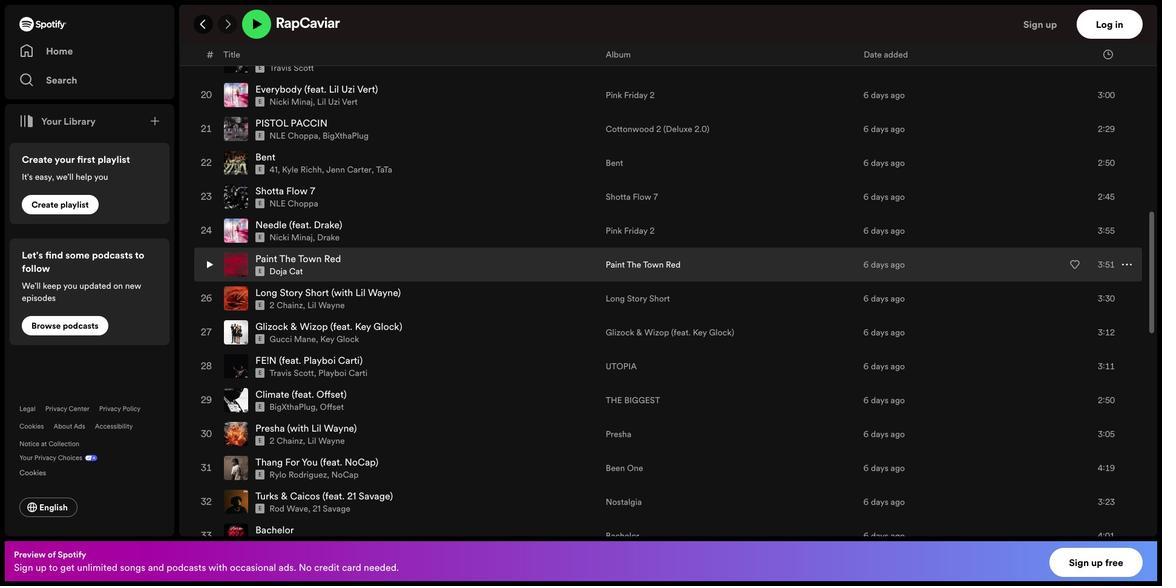 Task type: locate. For each thing, give the bounding box(es) containing it.
red down drake link
[[324, 252, 341, 265]]

e inside fe!n (feat. playboi carti) e
[[259, 369, 262, 377]]

town down nicki minaj , drake
[[298, 252, 322, 265]]

create inside create your first playlist it's easy, we'll help you
[[22, 153, 53, 166]]

1 horizontal spatial bachelor link
[[606, 530, 640, 542]]

bigxthaplug link up jenn carter link
[[323, 130, 369, 142]]

episodes
[[22, 292, 56, 304]]

glizock up fe!n
[[255, 320, 288, 333]]

explicit element inside fe!n (feat. playboi carti) cell
[[255, 368, 265, 378]]

wayne for (with
[[318, 299, 345, 311]]

2 chainz link down "doja cat" link
[[270, 299, 303, 311]]

0 vertical spatial nle choppa link
[[270, 130, 318, 142]]

red up the long story short
[[666, 259, 681, 271]]

0 vertical spatial 2 chainz link
[[270, 299, 303, 311]]

8 6 from the top
[[864, 293, 869, 305]]

lil baby link
[[270, 28, 300, 40]]

glock) inside glizock & wizop (feat. key glock) e
[[374, 320, 402, 333]]

7 explicit element from the top
[[255, 199, 265, 208]]

nicki minaj link inside everybody (feat. lil uzi vert) cell
[[270, 96, 313, 108]]

story down paint the town red
[[627, 293, 647, 305]]

13 6 days ago from the top
[[864, 462, 905, 474]]

, inside needle (feat. drake) cell
[[313, 231, 315, 244]]

nocap
[[332, 469, 359, 481]]

0 vertical spatial friday
[[624, 89, 648, 101]]

scott inside cell
[[294, 62, 314, 74]]

bachelor inside cell
[[255, 523, 294, 537]]

friday down shotta flow 7
[[624, 225, 648, 237]]

drake link
[[317, 231, 340, 244]]

chainz up gucci mane link
[[277, 299, 303, 311]]

uzi inside the everybody (feat. lil uzi vert) e
[[341, 82, 355, 96]]

0 vertical spatial cookies
[[19, 422, 44, 431]]

10 6 days ago from the top
[[864, 360, 905, 372]]

9 e from the top
[[259, 302, 262, 309]]

0 vertical spatial bigxthaplug link
[[323, 130, 369, 142]]

1 vertical spatial cookies
[[19, 467, 46, 478]]

podcasts inside preview of spotify sign up to get unlimited songs and podcasts with occasional ads. no credit card needed.
[[167, 561, 206, 574]]

sign inside top bar and user menu element
[[1024, 18, 1044, 31]]

playboi up offset)
[[318, 367, 347, 379]]

cookies down your privacy choices button
[[19, 467, 46, 478]]

to up new
[[135, 248, 144, 262]]

0 horizontal spatial &
[[281, 489, 288, 503]]

paint the town red link
[[255, 252, 341, 265], [606, 259, 681, 271]]

(feat. inside 'turks & caicos (feat. 21 savage) e'
[[323, 489, 345, 503]]

explicit element inside paint the town red cell
[[255, 267, 265, 276]]

9 explicit element from the top
[[255, 267, 265, 276]]

go back image
[[199, 19, 208, 29]]

7 inside shotta flow 7 e
[[310, 184, 315, 197]]

6 days ago for pistol paccin
[[864, 123, 905, 135]]

top bar and user menu element
[[179, 5, 1158, 44]]

you right keep
[[63, 280, 77, 292]]

glizock & wizop (feat. key glock) link
[[255, 320, 402, 333], [606, 326, 734, 339]]

red inside paint the town red e
[[324, 252, 341, 265]]

for
[[285, 455, 300, 469]]

, inside the pistol paccin cell
[[318, 130, 321, 142]]

pink friday 2 up cottonwood
[[606, 89, 655, 101]]

8 e from the top
[[259, 268, 262, 275]]

0 vertical spatial nle
[[270, 130, 286, 142]]

explicit element for presha (with lil wayne)
[[255, 436, 265, 446]]

1 vertical spatial bigxthaplug link
[[270, 401, 316, 413]]

pink for everybody (feat. lil uzi vert)
[[606, 89, 622, 101]]

with
[[208, 561, 227, 574]]

2 wayne from the top
[[318, 435, 345, 447]]

needle (feat. drake) link
[[255, 218, 342, 231]]

tata
[[376, 164, 392, 176]]

(with down bigxthaplug , offset
[[287, 421, 309, 435]]

accessibility
[[95, 422, 133, 431]]

2 travis from the top
[[270, 367, 292, 379]]

cottonwood 2 (deluxe 2.0) link
[[606, 123, 710, 135]]

12 e from the top
[[259, 403, 262, 411]]

bigxthaplug link up presha (with lil wayne) link
[[270, 401, 316, 413]]

bachelor link down nostalgia
[[606, 530, 640, 542]]

playboi down gucci mane , key glock
[[304, 354, 336, 367]]

7 e from the top
[[259, 234, 262, 241]]

1 explicit element from the top
[[255, 0, 265, 5]]

1 horizontal spatial uzi
[[341, 82, 355, 96]]

chainz inside long story short (with lil wayne) cell
[[277, 299, 303, 311]]

ago for needle (feat. drake)
[[891, 225, 905, 237]]

1 minaj from the top
[[291, 96, 313, 108]]

explicit element inside needle (feat. drake) cell
[[255, 233, 265, 242]]

jenn carter link
[[326, 164, 372, 176]]

1 vertical spatial (with
[[287, 421, 309, 435]]

0 horizontal spatial bachelor link
[[255, 523, 294, 537]]

up left of
[[36, 561, 47, 574]]

crazy e
[[255, 15, 281, 38]]

2 nle choppa link from the top
[[270, 197, 318, 210]]

0 vertical spatial travis scott link
[[270, 62, 314, 74]]

baby
[[280, 28, 300, 40]]

e inside travis scott cell
[[259, 64, 262, 72]]

chainz up for
[[277, 435, 303, 447]]

2 3:12 from the top
[[1098, 326, 1115, 339]]

15 explicit element from the top
[[255, 470, 265, 480]]

1 vertical spatial lil wayne link
[[307, 435, 345, 447]]

glizock
[[255, 320, 288, 333], [606, 326, 635, 339]]

uzi left vert)
[[341, 82, 355, 96]]

shotta flow 7
[[606, 191, 658, 203]]

1 vertical spatial pink friday 2
[[606, 225, 655, 237]]

8 days from the top
[[871, 293, 889, 305]]

wayne inside cell
[[318, 299, 345, 311]]

nle up bent e
[[270, 130, 286, 142]]

lil inside the crazy cell
[[270, 28, 278, 40]]

6 inside 'paint the town red' row
[[864, 259, 869, 271]]

2 chainz , lil wayne inside presha (with lil wayne) cell
[[270, 435, 345, 447]]

(with inside long story short (with lil wayne) e
[[331, 286, 353, 299]]

pink friday 2 link up cottonwood
[[606, 89, 655, 101]]

e inside bent e
[[259, 166, 262, 173]]

0 horizontal spatial paint the town red link
[[255, 252, 341, 265]]

0 horizontal spatial shotta flow 7 link
[[255, 184, 315, 197]]

2 pink friday 2 from the top
[[606, 225, 655, 237]]

1 choppa from the top
[[288, 130, 318, 142]]

e inside 'climate (feat. offset) e'
[[259, 403, 262, 411]]

town for paint the town red e
[[298, 252, 322, 265]]

0 vertical spatial create
[[22, 153, 53, 166]]

1 vertical spatial 2:50
[[1098, 394, 1115, 406]]

nle inside shotta flow 7 cell
[[270, 197, 286, 210]]

presha inside presha (with lil wayne) e
[[255, 421, 285, 435]]

2
[[650, 89, 655, 101], [656, 123, 661, 135], [650, 225, 655, 237], [270, 299, 275, 311], [270, 435, 275, 447]]

15 ago from the top
[[891, 530, 905, 542]]

3:30
[[1098, 293, 1115, 305]]

2 chainz , lil wayne up glizock & wizop (feat. key glock) e
[[270, 299, 345, 311]]

presha up thang
[[255, 421, 285, 435]]

playlist
[[98, 153, 130, 166], [60, 199, 89, 211]]

10 explicit element from the top
[[255, 300, 265, 310]]

story inside long story short (with lil wayne) e
[[280, 286, 303, 299]]

town inside paint the town red e
[[298, 252, 322, 265]]

your inside the your library 'button'
[[41, 114, 61, 128]]

1 vertical spatial travis scott link
[[270, 367, 314, 379]]

cookies up notice
[[19, 422, 44, 431]]

town up the long story short
[[643, 259, 664, 271]]

playlist right first
[[98, 153, 130, 166]]

days
[[871, 55, 889, 67], [871, 89, 889, 101], [871, 123, 889, 135], [871, 157, 889, 169], [871, 191, 889, 203], [871, 225, 889, 237], [871, 259, 889, 271], [871, 293, 889, 305], [871, 326, 889, 339], [871, 360, 889, 372], [871, 394, 889, 406], [871, 428, 889, 440], [871, 462, 889, 474], [871, 496, 889, 508], [871, 530, 889, 542]]

0 horizontal spatial wizop
[[300, 320, 328, 333]]

13 e from the top
[[259, 437, 262, 445]]

ago for everybody (feat. lil uzi vert)
[[891, 89, 905, 101]]

1 horizontal spatial bent link
[[606, 157, 623, 169]]

chainz for story
[[277, 299, 303, 311]]

(feat. inside glizock & wizop (feat. key glock) e
[[330, 320, 353, 333]]

0 horizontal spatial presha
[[255, 421, 285, 435]]

we'll
[[22, 280, 41, 292]]

1 travis scott link from the top
[[270, 62, 314, 74]]

0 horizontal spatial bigxthaplug link
[[270, 401, 316, 413]]

1 lil wayne link from the top
[[307, 299, 345, 311]]

fe!n (feat. playboi carti) cell
[[224, 350, 596, 383]]

the
[[606, 394, 622, 406]]

wizop inside glizock & wizop (feat. key glock) e
[[300, 320, 328, 333]]

tata link
[[376, 164, 392, 176]]

short inside long story short (with lil wayne) e
[[305, 286, 329, 299]]

thang
[[255, 455, 283, 469]]

turks & caicos (feat. 21 savage) link
[[255, 489, 393, 503]]

ago for long story short (with lil wayne)
[[891, 293, 905, 305]]

1 horizontal spatial your
[[41, 114, 61, 128]]

2 choppa from the top
[[288, 197, 318, 210]]

2 chainz , lil wayne up you
[[270, 435, 345, 447]]

privacy policy
[[99, 404, 141, 414]]

1 vertical spatial cookies link
[[19, 465, 56, 478]]

0 vertical spatial to
[[135, 248, 144, 262]]

1 vertical spatial wayne)
[[324, 421, 357, 435]]

climate
[[255, 388, 289, 401]]

0 vertical spatial 2 chainz , lil wayne
[[270, 299, 345, 311]]

1 horizontal spatial presha
[[606, 428, 632, 440]]

home
[[46, 44, 73, 58]]

create inside button
[[31, 199, 58, 211]]

2 2 chainz link from the top
[[270, 435, 303, 447]]

glizock down the long story short
[[606, 326, 635, 339]]

0 horizontal spatial short
[[305, 286, 329, 299]]

your
[[41, 114, 61, 128], [19, 453, 33, 463]]

flow for shotta flow 7
[[633, 191, 651, 203]]

4 days from the top
[[871, 157, 889, 169]]

no
[[299, 561, 312, 574]]

playboi
[[304, 354, 336, 367], [318, 367, 347, 379]]

to inside preview of spotify sign up to get unlimited songs and podcasts with occasional ads. no credit card needed.
[[49, 561, 58, 574]]

6 days ago for long story short (with lil wayne)
[[864, 293, 905, 305]]

1 horizontal spatial playlist
[[98, 153, 130, 166]]

6 explicit element from the top
[[255, 165, 265, 174]]

2 down doja
[[270, 299, 275, 311]]

6 for fe!n (feat. playboi carti)
[[864, 360, 869, 372]]

2:50 down 2:29 at top
[[1098, 157, 1115, 169]]

1 horizontal spatial 7
[[654, 191, 658, 203]]

12 6 from the top
[[864, 428, 869, 440]]

long down paint the town red
[[606, 293, 625, 305]]

1 vertical spatial your
[[19, 453, 33, 463]]

0 vertical spatial scott
[[294, 62, 314, 74]]

minaj up paccin
[[291, 96, 313, 108]]

explicit element inside shotta flow 7 cell
[[255, 199, 265, 208]]

privacy policy link
[[99, 404, 141, 414]]

we'll
[[56, 171, 74, 183]]

bigxthaplug up presha (with lil wayne) link
[[270, 401, 316, 413]]

2 horizontal spatial up
[[1092, 556, 1103, 569]]

pink friday 2
[[606, 89, 655, 101], [606, 225, 655, 237]]

lil wayne link up thang for you (feat. nocap) link
[[307, 435, 345, 447]]

e inside the everybody (feat. lil uzi vert) e
[[259, 98, 262, 105]]

4:01
[[1098, 530, 1115, 542]]

shotta flow 7 link inside cell
[[255, 184, 315, 197]]

utopia up 'the'
[[606, 360, 637, 372]]

2 nicki minaj link from the top
[[270, 231, 313, 244]]

podcasts up on on the left top
[[92, 248, 133, 262]]

2 chainz , lil wayne for lil
[[270, 435, 345, 447]]

(with up glizock & wizop (feat. key glock) e
[[331, 286, 353, 299]]

date
[[864, 48, 882, 60]]

scott for travis scott , playboi carti
[[294, 367, 314, 379]]

1 vertical spatial minaj
[[291, 231, 313, 244]]

create
[[22, 153, 53, 166], [31, 199, 58, 211]]

2 up thang
[[270, 435, 275, 447]]

1 vertical spatial nle
[[270, 197, 286, 210]]

rod wave link
[[270, 503, 308, 515]]

2 horizontal spatial sign
[[1069, 556, 1089, 569]]

0 horizontal spatial bigxthaplug
[[270, 401, 316, 413]]

chainz inside presha (with lil wayne) cell
[[277, 435, 303, 447]]

wave
[[287, 503, 308, 515]]

4 explicit element from the top
[[255, 97, 265, 107]]

13 ago from the top
[[891, 462, 905, 474]]

privacy for privacy policy
[[99, 404, 121, 414]]

explicit element
[[255, 0, 265, 5], [255, 29, 265, 39], [255, 63, 265, 73], [255, 97, 265, 107], [255, 131, 265, 141], [255, 165, 265, 174], [255, 199, 265, 208], [255, 233, 265, 242], [255, 267, 265, 276], [255, 300, 265, 310], [255, 334, 265, 344], [255, 368, 265, 378], [255, 402, 265, 412], [255, 436, 265, 446], [255, 470, 265, 480], [255, 504, 265, 514]]

create up easy,
[[22, 153, 53, 166]]

14 6 from the top
[[864, 496, 869, 508]]

13 explicit element from the top
[[255, 402, 265, 412]]

days for needle (feat. drake)
[[871, 225, 889, 237]]

, inside fe!n (feat. playboi carti) cell
[[314, 367, 316, 379]]

glizock inside glizock & wizop (feat. key glock) e
[[255, 320, 288, 333]]

explicit element inside long story short (with lil wayne) cell
[[255, 300, 265, 310]]

wayne inside cell
[[318, 435, 345, 447]]

10 days from the top
[[871, 360, 889, 372]]

2 2:50 from the top
[[1098, 394, 1115, 406]]

11 days from the top
[[871, 394, 889, 406]]

short down paint the town red e at the top of page
[[305, 286, 329, 299]]

1 horizontal spatial paint
[[606, 259, 625, 271]]

2:50 for climate (feat. offset)
[[1098, 394, 1115, 406]]

log in button
[[1077, 10, 1143, 39]]

6 days ago for presha (with lil wayne)
[[864, 428, 905, 440]]

bent left kyle
[[255, 150, 276, 164]]

4 e from the top
[[259, 132, 262, 139]]

1 horizontal spatial bent
[[606, 157, 623, 169]]

pistol paccin link
[[255, 116, 328, 130]]

0 vertical spatial (with
[[331, 286, 353, 299]]

1 horizontal spatial wayne)
[[368, 286, 401, 299]]

scott up the everybody (feat. lil uzi vert) link
[[294, 62, 314, 74]]

travis inside fe!n (feat. playboi carti) cell
[[270, 367, 292, 379]]

explicit element for fe!n (feat. playboi carti)
[[255, 368, 265, 378]]

nicki up pistol on the left
[[270, 96, 289, 108]]

travis up climate
[[270, 367, 292, 379]]

14 ago from the top
[[891, 496, 905, 508]]

6 days from the top
[[871, 225, 889, 237]]

0 vertical spatial minaj
[[291, 96, 313, 108]]

paint the town red link down nicki minaj , drake
[[255, 252, 341, 265]]

nicki minaj link inside needle (feat. drake) cell
[[270, 231, 313, 244]]

0 horizontal spatial shotta
[[255, 184, 284, 197]]

cell
[[205, 0, 214, 10], [606, 0, 854, 10], [864, 0, 1050, 10], [1060, 0, 1132, 10], [606, 11, 854, 44], [864, 11, 1050, 44]]

0 horizontal spatial to
[[49, 561, 58, 574]]

cottonwood 2 (deluxe 2.0)
[[606, 123, 710, 135]]

shotta inside shotta flow 7 e
[[255, 184, 284, 197]]

1 nle from the top
[[270, 130, 286, 142]]

0 vertical spatial pink friday 2 link
[[606, 89, 655, 101]]

choppa inside shotta flow 7 cell
[[288, 197, 318, 210]]

ago for pistol paccin
[[891, 123, 905, 135]]

6 days ago inside 'paint the town red' row
[[864, 259, 905, 271]]

bachelor down rod
[[255, 523, 294, 537]]

short down 'paint the town red' row
[[649, 293, 670, 305]]

scott up the "climate (feat. offset)" link
[[294, 367, 314, 379]]

nicki minaj link for needle
[[270, 231, 313, 244]]

offset
[[320, 401, 344, 413]]

nle choppa link
[[270, 130, 318, 142], [270, 197, 318, 210]]

paint inside paint the town red e
[[255, 252, 277, 265]]

up for sign up
[[1046, 18, 1057, 31]]

offset link
[[320, 401, 344, 413]]

nicki up paint the town red e at the top of page
[[270, 231, 289, 244]]

story for long story short (with lil wayne) e
[[280, 286, 303, 299]]

your
[[55, 153, 75, 166]]

nicki minaj link up pistol paccin "link"
[[270, 96, 313, 108]]

0 vertical spatial utopia
[[606, 55, 637, 67]]

2 left (deluxe
[[656, 123, 661, 135]]

you
[[94, 171, 108, 183], [63, 280, 77, 292]]

explicit element for everybody (feat. lil uzi vert)
[[255, 97, 265, 107]]

pink up cottonwood
[[606, 89, 622, 101]]

lil wayne link for lil
[[307, 435, 345, 447]]

2 explicit element from the top
[[255, 29, 265, 39]]

4 ago from the top
[[891, 157, 905, 169]]

1 horizontal spatial shotta
[[606, 191, 631, 203]]

lil inside the everybody (feat. lil uzi vert) e
[[329, 82, 339, 96]]

podcasts right and
[[167, 561, 206, 574]]

, inside thang for you (feat. nocap) cell
[[327, 469, 329, 481]]

1 vertical spatial to
[[49, 561, 58, 574]]

9 6 days ago from the top
[[864, 326, 905, 339]]

2 nicki from the top
[[270, 231, 289, 244]]

policy
[[123, 404, 141, 414]]

travis scott link inside cell
[[270, 62, 314, 74]]

days for bent
[[871, 157, 889, 169]]

nicki inside needle (feat. drake) cell
[[270, 231, 289, 244]]

0 horizontal spatial sign
[[14, 561, 33, 574]]

lil wayne link up glizock & wizop (feat. key glock) e
[[307, 299, 345, 311]]

12 6 days ago from the top
[[864, 428, 905, 440]]

21
[[347, 489, 356, 503], [313, 503, 321, 515]]

paint the town red row
[[194, 248, 1142, 282]]

everybody (feat. lil uzi vert) cell
[[224, 79, 596, 112]]

ago for shotta flow 7
[[891, 191, 905, 203]]

wayne) inside presha (with lil wayne) e
[[324, 421, 357, 435]]

1 vertical spatial chainz
[[277, 435, 303, 447]]

2 utopia from the top
[[606, 360, 637, 372]]

bachelor link down rod
[[255, 523, 294, 537]]

nostalgia link
[[606, 496, 642, 508]]

2 minaj from the top
[[291, 231, 313, 244]]

pink friday 2 link
[[606, 89, 655, 101], [606, 225, 655, 237]]

2 chainz link
[[270, 299, 303, 311], [270, 435, 303, 447]]

14 e from the top
[[259, 471, 262, 478]]

presha up been
[[606, 428, 632, 440]]

days for paint the town red
[[871, 259, 889, 271]]

12 explicit element from the top
[[255, 368, 265, 378]]

1 horizontal spatial town
[[643, 259, 664, 271]]

your for your library
[[41, 114, 61, 128]]

0 vertical spatial wayne)
[[368, 286, 401, 299]]

friday up cottonwood
[[624, 89, 648, 101]]

9 days from the top
[[871, 326, 889, 339]]

2 ago from the top
[[891, 89, 905, 101]]

wayne up glizock & wizop (feat. key glock) e
[[318, 299, 345, 311]]

0 vertical spatial pink
[[606, 89, 622, 101]]

wayne
[[318, 299, 345, 311], [318, 435, 345, 447]]

the inside paint the town red e
[[279, 252, 296, 265]]

town
[[298, 252, 322, 265], [643, 259, 664, 271]]

privacy up accessibility link on the left
[[99, 404, 121, 414]]

0 horizontal spatial paint
[[255, 252, 277, 265]]

0 vertical spatial lil wayne link
[[307, 299, 345, 311]]

1 2 chainz , lil wayne from the top
[[270, 299, 345, 311]]

5 days from the top
[[871, 191, 889, 203]]

pink friday 2 link down shotta flow 7
[[606, 225, 655, 237]]

turks & caicos (feat. 21 savage) cell
[[224, 486, 596, 518]]

2 utopia link from the top
[[606, 360, 637, 372]]

1 horizontal spatial flow
[[633, 191, 651, 203]]

create for playlist
[[31, 199, 58, 211]]

thang for you (feat. nocap) e
[[255, 455, 378, 478]]

kyle richh link
[[282, 164, 322, 176]]

up left free
[[1092, 556, 1103, 569]]

flow for shotta flow 7 e
[[286, 184, 307, 197]]

0 vertical spatial podcasts
[[92, 248, 133, 262]]

long
[[255, 286, 277, 299], [606, 293, 625, 305]]

3:31
[[1098, 55, 1115, 67]]

5 ago from the top
[[891, 191, 905, 203]]

nle up the needle
[[270, 197, 286, 210]]

13 days from the top
[[871, 462, 889, 474]]

go forward image
[[223, 19, 232, 29]]

15 e from the top
[[259, 505, 262, 512]]

utopia down top bar and user menu element
[[606, 55, 637, 67]]

fe!n (feat. playboi carti) e
[[255, 354, 363, 377]]

glock) for glizock & wizop (feat. key glock) e
[[374, 320, 402, 333]]

13 6 from the top
[[864, 462, 869, 474]]

cookies link down your privacy choices button
[[19, 465, 56, 478]]

minaj inside needle (feat. drake) cell
[[291, 231, 313, 244]]

7 6 days ago from the top
[[864, 259, 905, 271]]

explicit element for shotta flow 7
[[255, 199, 265, 208]]

travis scott
[[270, 62, 314, 74]]

9 6 from the top
[[864, 326, 869, 339]]

1 pink friday 2 from the top
[[606, 89, 655, 101]]

title
[[223, 48, 240, 60]]

1 horizontal spatial wizop
[[645, 326, 669, 339]]

rapcaviar
[[276, 17, 340, 31]]

caicos
[[290, 489, 320, 503]]

1 horizontal spatial key
[[355, 320, 371, 333]]

explicit element inside turks & caicos (feat. 21 savage) cell
[[255, 504, 265, 514]]

scott inside fe!n (feat. playboi carti) cell
[[294, 367, 314, 379]]

& for glizock & wizop (feat. key glock)
[[291, 320, 297, 333]]

6 6 days ago from the top
[[864, 225, 905, 237]]

1 travis from the top
[[270, 62, 292, 74]]

0 vertical spatial you
[[94, 171, 108, 183]]

you inside create your first playlist it's easy, we'll help you
[[94, 171, 108, 183]]

0 horizontal spatial glock)
[[374, 320, 402, 333]]

pink friday 2 for everybody (feat. lil uzi vert)
[[606, 89, 655, 101]]

2 chainz link for story
[[270, 299, 303, 311]]

english button
[[19, 498, 77, 517]]

1 vertical spatial utopia
[[606, 360, 637, 372]]

3 6 days ago from the top
[[864, 123, 905, 135]]

utopia link down top bar and user menu element
[[606, 55, 637, 67]]

1 horizontal spatial glizock
[[606, 326, 635, 339]]

your left library
[[41, 114, 61, 128]]

wayne) inside long story short (with lil wayne) e
[[368, 286, 401, 299]]

ago
[[891, 55, 905, 67], [891, 89, 905, 101], [891, 123, 905, 135], [891, 157, 905, 169], [891, 191, 905, 203], [891, 225, 905, 237], [891, 259, 905, 271], [891, 293, 905, 305], [891, 326, 905, 339], [891, 360, 905, 372], [891, 394, 905, 406], [891, 428, 905, 440], [891, 462, 905, 474], [891, 496, 905, 508], [891, 530, 905, 542]]

11 ago from the top
[[891, 394, 905, 406]]

occasional
[[230, 561, 276, 574]]

cookies
[[19, 422, 44, 431], [19, 467, 46, 478]]

1 horizontal spatial (with
[[331, 286, 353, 299]]

paint for paint the town red
[[606, 259, 625, 271]]

6 for thang for you (feat. nocap)
[[864, 462, 869, 474]]

& inside 'turks & caicos (feat. 21 savage) e'
[[281, 489, 288, 503]]

thang for you (feat. nocap) cell
[[224, 452, 596, 484]]

2 6 days ago from the top
[[864, 89, 905, 101]]

2:50 down 3:11
[[1098, 394, 1115, 406]]

bachelor down nostalgia
[[606, 530, 640, 542]]

long down doja
[[255, 286, 277, 299]]

legal link
[[19, 404, 36, 414]]

travis scott link up the "climate (feat. offset)" link
[[270, 367, 314, 379]]

10 6 from the top
[[864, 360, 869, 372]]

bent link left kyle
[[255, 150, 276, 164]]

explicit element for paint the town red
[[255, 267, 265, 276]]

10 e from the top
[[259, 336, 262, 343]]

bent link inside cell
[[255, 150, 276, 164]]

0 vertical spatial nicki
[[270, 96, 289, 108]]

2:50 for bent
[[1098, 157, 1115, 169]]

utopia link up 'the'
[[606, 360, 637, 372]]

bent
[[255, 150, 276, 164], [606, 157, 623, 169]]

12 ago from the top
[[891, 428, 905, 440]]

lil uzi vert link
[[317, 96, 358, 108]]

0 horizontal spatial bent link
[[255, 150, 276, 164]]

2 scott from the top
[[294, 367, 314, 379]]

6 for shotta flow 7
[[864, 191, 869, 203]]

rod
[[270, 503, 285, 515]]

6
[[864, 55, 869, 67], [864, 89, 869, 101], [864, 123, 869, 135], [864, 157, 869, 169], [864, 191, 869, 203], [864, 225, 869, 237], [864, 259, 869, 271], [864, 293, 869, 305], [864, 326, 869, 339], [864, 360, 869, 372], [864, 394, 869, 406], [864, 428, 869, 440], [864, 462, 869, 474], [864, 496, 869, 508], [864, 530, 869, 542]]

3:12 up 3:11
[[1098, 326, 1115, 339]]

6 days ago for fe!n (feat. playboi carti)
[[864, 360, 905, 372]]

3:12 left in
[[1098, 21, 1115, 33]]

1 vertical spatial wayne
[[318, 435, 345, 447]]

0 horizontal spatial red
[[324, 252, 341, 265]]

16 explicit element from the top
[[255, 504, 265, 514]]

pink down shotta flow 7
[[606, 225, 622, 237]]

2 cookies link from the top
[[19, 465, 56, 478]]

nle
[[270, 130, 286, 142], [270, 197, 286, 210]]

1 vertical spatial utopia link
[[606, 360, 637, 372]]

1 wayne from the top
[[318, 299, 345, 311]]

nicki minaj link
[[270, 96, 313, 108], [270, 231, 313, 244]]

choppa for nle choppa
[[288, 197, 318, 210]]

nle inside the pistol paccin cell
[[270, 130, 286, 142]]

1 pink from the top
[[606, 89, 622, 101]]

wayne up thang for you (feat. nocap) link
[[318, 435, 345, 447]]

explicit element inside presha (with lil wayne) cell
[[255, 436, 265, 446]]

, inside long story short (with lil wayne) cell
[[303, 299, 305, 311]]

1 nle choppa link from the top
[[270, 130, 318, 142]]

0 horizontal spatial the
[[279, 252, 296, 265]]

lil wayne link inside presha (with lil wayne) cell
[[307, 435, 345, 447]]

2 days from the top
[[871, 89, 889, 101]]

6 days ago for shotta flow 7
[[864, 191, 905, 203]]

, inside glizock & wizop (feat. key glock) cell
[[316, 333, 318, 345]]

bent for bent
[[606, 157, 623, 169]]

, inside turks & caicos (feat. 21 savage) cell
[[308, 503, 311, 515]]

explicit element inside thang for you (feat. nocap) cell
[[255, 470, 265, 480]]

2 cookies from the top
[[19, 467, 46, 478]]

create for your
[[22, 153, 53, 166]]

wayne) down offset
[[324, 421, 357, 435]]

1 vertical spatial 2 chainz , lil wayne
[[270, 435, 345, 447]]

1 horizontal spatial long
[[606, 293, 625, 305]]

5 e from the top
[[259, 166, 262, 173]]

4 6 days ago from the top
[[864, 157, 905, 169]]

shotta for shotta flow 7 e
[[255, 184, 284, 197]]

paint the town red e
[[255, 252, 341, 275]]

nle for nle choppa , bigxthaplug
[[270, 130, 286, 142]]

3 e from the top
[[259, 98, 262, 105]]

ago for turks & caicos (feat. 21 savage)
[[891, 496, 905, 508]]

0 horizontal spatial story
[[280, 286, 303, 299]]

playlist down help on the top
[[60, 199, 89, 211]]

11 explicit element from the top
[[255, 334, 265, 344]]

up inside top bar and user menu element
[[1046, 18, 1057, 31]]

0 vertical spatial playlist
[[98, 153, 130, 166]]

create your first playlist it's easy, we'll help you
[[22, 153, 130, 183]]

uzi left 'vert'
[[328, 96, 340, 108]]

podcasts right browse
[[63, 320, 99, 332]]

3 days from the top
[[871, 123, 889, 135]]

minaj inside everybody (feat. lil uzi vert) cell
[[291, 96, 313, 108]]

you right help on the top
[[94, 171, 108, 183]]

2 chainz , lil wayne inside long story short (with lil wayne) cell
[[270, 299, 345, 311]]

friday for everybody (feat. lil uzi vert)
[[624, 89, 648, 101]]

your for your privacy choices
[[19, 453, 33, 463]]

2.0)
[[695, 123, 710, 135]]

paint up long story short link
[[606, 259, 625, 271]]

bigxthaplug up jenn carter link
[[323, 130, 369, 142]]

explicit element inside bent cell
[[255, 165, 265, 174]]

crazy link
[[255, 15, 281, 28]]

to left the get at the bottom of the page
[[49, 561, 58, 574]]

14 explicit element from the top
[[255, 436, 265, 446]]

days inside 'paint the town red' row
[[871, 259, 889, 271]]

2 chainz link up for
[[270, 435, 303, 447]]

1 cookies link from the top
[[19, 422, 44, 431]]

ago for glizock & wizop (feat. key glock)
[[891, 326, 905, 339]]

1 e from the top
[[259, 30, 262, 38]]

nle for nle choppa
[[270, 197, 286, 210]]

, for needle
[[313, 231, 315, 244]]

0 horizontal spatial 7
[[310, 184, 315, 197]]

6 for pistol paccin
[[864, 123, 869, 135]]

0 horizontal spatial bent
[[255, 150, 276, 164]]

travis scott link up everybody
[[270, 62, 314, 74]]

0 vertical spatial travis
[[270, 62, 292, 74]]

0 horizontal spatial wayne)
[[324, 421, 357, 435]]

bent link down cottonwood
[[606, 157, 623, 169]]

pink
[[606, 89, 622, 101], [606, 225, 622, 237]]

0 vertical spatial cookies link
[[19, 422, 44, 431]]

ago inside 'paint the town red' row
[[891, 259, 905, 271]]

carti)
[[338, 354, 363, 367]]

2 chainz from the top
[[277, 435, 303, 447]]

turks & caicos (feat. 21 savage) e
[[255, 489, 393, 512]]

1 nicki from the top
[[270, 96, 289, 108]]

story for long story short
[[627, 293, 647, 305]]

e inside needle (feat. drake) e
[[259, 234, 262, 241]]

travis up everybody
[[270, 62, 292, 74]]

flow inside shotta flow 7 e
[[286, 184, 307, 197]]

paint left cat
[[255, 252, 277, 265]]

red for paint the town red
[[666, 259, 681, 271]]

10 ago from the top
[[891, 360, 905, 372]]

2 2 chainz , lil wayne from the top
[[270, 435, 345, 447]]

ago for bent
[[891, 157, 905, 169]]

1 vertical spatial nicki
[[270, 231, 289, 244]]

create down easy,
[[31, 199, 58, 211]]

5 6 days ago from the top
[[864, 191, 905, 203]]

1 vertical spatial choppa
[[288, 197, 318, 210]]

travis inside cell
[[270, 62, 292, 74]]

paint the town red link up the long story short
[[606, 259, 681, 271]]

6 days ago for paint the town red
[[864, 259, 905, 271]]

0 horizontal spatial town
[[298, 252, 322, 265]]

6 ago from the top
[[891, 225, 905, 237]]

0 vertical spatial pink friday 2
[[606, 89, 655, 101]]

1 vertical spatial pink friday 2 link
[[606, 225, 655, 237]]

2 6 from the top
[[864, 89, 869, 101]]

2 chainz , lil wayne
[[270, 299, 345, 311], [270, 435, 345, 447]]

california consumer privacy act (ccpa) opt-out icon image
[[82, 453, 98, 465]]

days for shotta flow 7
[[871, 191, 889, 203]]

6 6 from the top
[[864, 225, 869, 237]]

1 horizontal spatial short
[[649, 293, 670, 305]]

0 horizontal spatial long
[[255, 286, 277, 299]]

1 horizontal spatial story
[[627, 293, 647, 305]]

you inside let's find some podcasts to follow we'll keep you updated on new episodes
[[63, 280, 77, 292]]

your down notice
[[19, 453, 33, 463]]

long story short link
[[606, 293, 670, 305]]

1 vertical spatial pink
[[606, 225, 622, 237]]

1 cookies from the top
[[19, 422, 44, 431]]

crazy cell
[[224, 11, 596, 44]]

privacy up "about"
[[45, 404, 67, 414]]

0 vertical spatial chainz
[[277, 299, 303, 311]]

minaj up paint the town red e at the top of page
[[291, 231, 313, 244]]

7 days from the top
[[871, 259, 889, 271]]

been
[[606, 462, 625, 474]]

story down cat
[[280, 286, 303, 299]]

long story short (with lil wayne) cell
[[224, 282, 596, 315]]

explicit element inside everybody (feat. lil uzi vert) cell
[[255, 97, 265, 107]]

album
[[606, 48, 631, 60]]

nle choppa link inside shotta flow 7 cell
[[270, 197, 318, 210]]

(feat. inside 'climate (feat. offset) e'
[[292, 388, 314, 401]]

chainz for (with
[[277, 435, 303, 447]]

explicit element inside the crazy cell
[[255, 29, 265, 39]]

2 pink friday 2 link from the top
[[606, 225, 655, 237]]

pink friday 2 down shotta flow 7
[[606, 225, 655, 237]]

12 days from the top
[[871, 428, 889, 440]]



Task type: vqa. For each thing, say whether or not it's contained in the screenshot.
unlimited
yes



Task type: describe. For each thing, give the bounding box(es) containing it.
15 days from the top
[[871, 530, 889, 542]]

utopia for 3:31
[[606, 55, 637, 67]]

explicit element for long story short (with lil wayne)
[[255, 300, 265, 310]]

privacy for privacy center
[[45, 404, 67, 414]]

drake)
[[314, 218, 342, 231]]

up for sign up free
[[1092, 556, 1103, 569]]

to inside let's find some podcasts to follow we'll keep you updated on new episodes
[[135, 248, 144, 262]]

3:12 for crazy
[[1098, 21, 1115, 33]]

playlist inside button
[[60, 199, 89, 211]]

log
[[1096, 18, 1113, 31]]

ago for presha (with lil wayne)
[[891, 428, 905, 440]]

first
[[77, 153, 95, 166]]

bigxthaplug link inside the pistol paccin cell
[[323, 130, 369, 142]]

3:51 cell
[[1060, 248, 1132, 281]]

paccin
[[291, 116, 328, 130]]

presha for presha
[[606, 428, 632, 440]]

ago for paint the town red
[[891, 259, 905, 271]]

at
[[41, 440, 47, 449]]

0 horizontal spatial glizock & wizop (feat. key glock) link
[[255, 320, 402, 333]]

choices
[[58, 453, 82, 463]]

needle (feat. drake) e
[[255, 218, 342, 241]]

play paint the town red by doja cat image
[[205, 257, 214, 272]]

short for long story short (with lil wayne) e
[[305, 286, 329, 299]]

climate (feat. offset) link
[[255, 388, 347, 401]]

e inside glizock & wizop (feat. key glock) e
[[259, 336, 262, 343]]

days for thang for you (feat. nocap)
[[871, 462, 889, 474]]

2 up the cottonwood 2 (deluxe 2.0) link
[[650, 89, 655, 101]]

1 horizontal spatial paint the town red link
[[606, 259, 681, 271]]

3:12 for glizock & wizop (feat. key glock)
[[1098, 326, 1115, 339]]

bachelor cell
[[224, 520, 596, 552]]

1 horizontal spatial bachelor
[[606, 530, 640, 542]]

2 travis scott link from the top
[[270, 367, 314, 379]]

nicki minaj , drake
[[270, 231, 340, 244]]

songs
[[120, 561, 146, 574]]

notice
[[19, 440, 39, 449]]

glizock & wizop (feat. key glock)
[[606, 326, 734, 339]]

browse podcasts link
[[22, 316, 108, 335]]

paint the town red cell
[[224, 248, 596, 281]]

needle
[[255, 218, 287, 231]]

6 days ago for glizock & wizop (feat. key glock)
[[864, 326, 905, 339]]

15 6 from the top
[[864, 530, 869, 542]]

about
[[54, 422, 72, 431]]

days for long story short (with lil wayne)
[[871, 293, 889, 305]]

preview of spotify sign up to get unlimited songs and podcasts with occasional ads. no credit card needed.
[[14, 549, 399, 574]]

collection
[[49, 440, 79, 449]]

lil inside long story short (with lil wayne) e
[[356, 286, 366, 299]]

center
[[69, 404, 89, 414]]

, for presha
[[303, 435, 305, 447]]

spotify
[[58, 549, 86, 561]]

2:29
[[1098, 123, 1115, 135]]

glock
[[337, 333, 359, 345]]

41 , kyle richh , jenn carter , tata
[[270, 164, 392, 176]]

6 days ago for turks & caicos (feat. 21 savage)
[[864, 496, 905, 508]]

(feat. inside the everybody (feat. lil uzi vert) e
[[304, 82, 327, 96]]

travis for travis scott , playboi carti
[[270, 367, 292, 379]]

library
[[64, 114, 96, 128]]

climate (feat. offset) cell
[[224, 384, 596, 417]]

ago for thang for you (feat. nocap)
[[891, 462, 905, 474]]

main element
[[5, 5, 174, 536]]

21 savage link
[[313, 503, 351, 515]]

travis scott , playboi carti
[[270, 367, 368, 379]]

3:55
[[1098, 225, 1115, 237]]

added
[[884, 48, 908, 60]]

days for presha (with lil wayne)
[[871, 428, 889, 440]]

3:51
[[1098, 259, 1115, 271]]

0 horizontal spatial key
[[320, 333, 335, 345]]

bachelor link inside cell
[[255, 523, 294, 537]]

pink friday 2 link for needle (feat. drake)
[[606, 225, 655, 237]]

explicit element for turks & caicos (feat. 21 savage)
[[255, 504, 265, 514]]

nicki minaj , lil uzi vert
[[270, 96, 358, 108]]

e inside thang for you (feat. nocap) e
[[259, 471, 262, 478]]

e inside pistol paccin e
[[259, 132, 262, 139]]

days for turks & caicos (feat. 21 savage)
[[871, 496, 889, 508]]

(with inside presha (with lil wayne) e
[[287, 421, 309, 435]]

1 ago from the top
[[891, 55, 905, 67]]

minaj for everybody
[[291, 96, 313, 108]]

kyle
[[282, 164, 298, 176]]

scott for travis scott
[[294, 62, 314, 74]]

your privacy choices
[[19, 453, 82, 463]]

town for paint the town red
[[643, 259, 664, 271]]

search
[[46, 73, 77, 87]]

pistol
[[255, 116, 288, 130]]

minaj for needle
[[291, 231, 313, 244]]

one
[[627, 462, 643, 474]]

crazy
[[255, 15, 281, 28]]

# column header
[[207, 44, 214, 65]]

pistol paccin e
[[255, 116, 328, 139]]

3:05
[[1098, 428, 1115, 440]]

home link
[[19, 39, 160, 63]]

e inside presha (with lil wayne) e
[[259, 437, 262, 445]]

the for paint the town red
[[627, 259, 641, 271]]

e inside 'turks & caicos (feat. 21 savage) e'
[[259, 505, 262, 512]]

1 horizontal spatial glizock & wizop (feat. key glock) link
[[606, 326, 734, 339]]

playboi inside fe!n (feat. playboi carti) e
[[304, 354, 336, 367]]

6 for everybody (feat. lil uzi vert)
[[864, 89, 869, 101]]

notice at collection
[[19, 440, 79, 449]]

0 horizontal spatial 21
[[313, 503, 321, 515]]

pink friday 2 for needle (feat. drake)
[[606, 225, 655, 237]]

ago for fe!n (feat. playboi carti)
[[891, 360, 905, 372]]

travis for travis scott
[[270, 62, 292, 74]]

red for paint the town red e
[[324, 252, 341, 265]]

preview
[[14, 549, 46, 561]]

doja cat link
[[270, 265, 303, 277]]

doja cat
[[270, 265, 303, 277]]

and
[[148, 561, 164, 574]]

card
[[342, 561, 361, 574]]

explicit element for thang for you (feat. nocap)
[[255, 470, 265, 480]]

, for fe!n
[[314, 367, 316, 379]]

explicit element for climate (feat. offset)
[[255, 402, 265, 412]]

presha link
[[606, 428, 632, 440]]

fe!n (feat. playboi carti) link
[[255, 354, 363, 367]]

needle (feat. drake) cell
[[224, 214, 596, 247]]

15 6 days ago from the top
[[864, 530, 905, 542]]

fe!n
[[255, 354, 277, 367]]

6 days ago for bent
[[864, 157, 905, 169]]

up inside preview of spotify sign up to get unlimited songs and podcasts with occasional ads. no credit card needed.
[[36, 561, 47, 574]]

privacy down at
[[34, 453, 56, 463]]

1 6 from the top
[[864, 55, 869, 67]]

3:23
[[1098, 496, 1115, 508]]

bigxthaplug inside the pistol paccin cell
[[323, 130, 369, 142]]

some
[[65, 248, 90, 262]]

choppa for nle choppa , bigxthaplug
[[288, 130, 318, 142]]

6 for long story short (with lil wayne)
[[864, 293, 869, 305]]

lil inside presha (with lil wayne) e
[[311, 421, 322, 435]]

2 chainz , lil wayne for short
[[270, 299, 345, 311]]

, for long
[[303, 299, 305, 311]]

2 horizontal spatial &
[[637, 326, 643, 339]]

4:01 cell
[[1060, 520, 1132, 552]]

you
[[302, 455, 318, 469]]

podcasts inside let's find some podcasts to follow we'll keep you updated on new episodes
[[92, 248, 133, 262]]

2 inside presha (with lil wayne) cell
[[270, 435, 275, 447]]

short for long story short
[[649, 293, 670, 305]]

nle choppa , bigxthaplug
[[270, 130, 369, 142]]

, for turks
[[308, 503, 311, 515]]

shotta flow 7 cell
[[224, 181, 596, 213]]

date added
[[864, 48, 908, 60]]

e inside crazy e
[[259, 30, 262, 38]]

savage)
[[359, 489, 393, 503]]

6 days ago for everybody (feat. lil uzi vert)
[[864, 89, 905, 101]]

your library button
[[15, 109, 101, 133]]

sign for sign up
[[1024, 18, 1044, 31]]

let's
[[22, 248, 43, 262]]

days for pistol paccin
[[871, 123, 889, 135]]

6 for glizock & wizop (feat. key glock)
[[864, 326, 869, 339]]

, for thang
[[327, 469, 329, 481]]

vert
[[342, 96, 358, 108]]

legal
[[19, 404, 36, 414]]

rylo
[[270, 469, 286, 481]]

bigxthaplug inside 'climate (feat. offset)' cell
[[270, 401, 316, 413]]

the for paint the town red e
[[279, 252, 296, 265]]

e inside long story short (with lil wayne) e
[[259, 302, 262, 309]]

7 for shotta flow 7 e
[[310, 184, 315, 197]]

sign inside preview of spotify sign up to get unlimited songs and podcasts with occasional ads. no credit card needed.
[[14, 561, 33, 574]]

lil wayne link for short
[[307, 299, 345, 311]]

explicit element for crazy
[[255, 29, 265, 39]]

you for first
[[94, 171, 108, 183]]

wizop for glizock & wizop (feat. key glock)
[[645, 326, 669, 339]]

1 horizontal spatial shotta flow 7 link
[[606, 191, 658, 203]]

easy,
[[35, 171, 54, 183]]

(feat. inside thang for you (feat. nocap) e
[[320, 455, 342, 469]]

playlist inside create your first playlist it's easy, we'll help you
[[98, 153, 130, 166]]

bigxthaplug , offset
[[270, 401, 344, 413]]

nocap)
[[345, 455, 378, 469]]

7 for shotta flow 7
[[654, 191, 658, 203]]

friday for needle (feat. drake)
[[624, 225, 648, 237]]

, for everybody
[[313, 96, 315, 108]]

carter
[[347, 164, 372, 176]]

wayne for wayne)
[[318, 435, 345, 447]]

# row
[[194, 44, 1142, 65]]

explicit element for bent
[[255, 165, 265, 174]]

duration image
[[1104, 49, 1113, 59]]

bent e
[[255, 150, 276, 173]]

utopia link for 3:11
[[606, 360, 637, 372]]

shotta flow 7 e
[[255, 184, 315, 207]]

biggest
[[624, 394, 660, 406]]

& for turks & caicos (feat. 21 savage)
[[281, 489, 288, 503]]

explicit element for glizock & wizop (feat. key glock)
[[255, 334, 265, 344]]

2 inside long story short (with lil wayne) cell
[[270, 299, 275, 311]]

21 inside 'turks & caicos (feat. 21 savage) e'
[[347, 489, 356, 503]]

, for glizock
[[316, 333, 318, 345]]

bent cell
[[224, 147, 596, 179]]

it's
[[22, 171, 33, 183]]

jenn
[[326, 164, 345, 176]]

0 horizontal spatial uzi
[[328, 96, 340, 108]]

explicit element for pistol paccin
[[255, 131, 265, 141]]

sign for sign up free
[[1069, 556, 1089, 569]]

you for some
[[63, 280, 77, 292]]

1 days from the top
[[871, 55, 889, 67]]

presha for presha (with lil wayne) e
[[255, 421, 285, 435]]

spotify image
[[19, 17, 67, 31]]

paint the town red
[[606, 259, 681, 271]]

notice at collection link
[[19, 440, 79, 449]]

needed.
[[364, 561, 399, 574]]

6 for presha (with lil wayne)
[[864, 428, 869, 440]]

long for long story short
[[606, 293, 625, 305]]

e inside paint the town red e
[[259, 268, 262, 275]]

days for climate (feat. offset)
[[871, 394, 889, 406]]

1 vertical spatial podcasts
[[63, 320, 99, 332]]

duration element
[[1104, 49, 1113, 59]]

explicit element for needle (feat. drake)
[[255, 233, 265, 242]]

2 up paint the town red
[[650, 225, 655, 237]]

nostalgia
[[606, 496, 642, 508]]

search link
[[19, 68, 160, 92]]

pistol paccin cell
[[224, 113, 596, 145]]

2 chainz link for (with
[[270, 435, 303, 447]]

nicki for needle
[[270, 231, 289, 244]]

ads.
[[279, 561, 296, 574]]

(feat. inside fe!n (feat. playboi carti) e
[[279, 354, 301, 367]]

1 6 days ago from the top
[[864, 55, 905, 67]]

glizock & wizop (feat. key glock) cell
[[224, 316, 596, 349]]

6 for needle (feat. drake)
[[864, 225, 869, 237]]

, inside 'climate (feat. offset)' cell
[[316, 401, 318, 413]]

been one link
[[606, 462, 643, 474]]

doja
[[270, 265, 287, 277]]

6 days ago for climate (feat. offset)
[[864, 394, 905, 406]]

presha (with lil wayne) cell
[[224, 418, 596, 451]]

browse podcasts
[[31, 320, 99, 332]]

e inside shotta flow 7 e
[[259, 200, 262, 207]]

utopia link for 3:31
[[606, 55, 637, 67]]

english
[[39, 501, 68, 513]]

sign up free
[[1069, 556, 1124, 569]]

(feat. inside needle (feat. drake) e
[[289, 218, 311, 231]]

key for glizock & wizop (feat. key glock)
[[693, 326, 707, 339]]

travis scott cell
[[224, 45, 596, 78]]

6 days ago for thang for you (feat. nocap)
[[864, 462, 905, 474]]

bent for bent e
[[255, 150, 276, 164]]

6 for bent
[[864, 157, 869, 169]]

explicit element inside travis scott cell
[[255, 63, 265, 73]]

6 for turks & caicos (feat. 21 savage)
[[864, 496, 869, 508]]

glock) for glizock & wizop (feat. key glock)
[[709, 326, 734, 339]]



